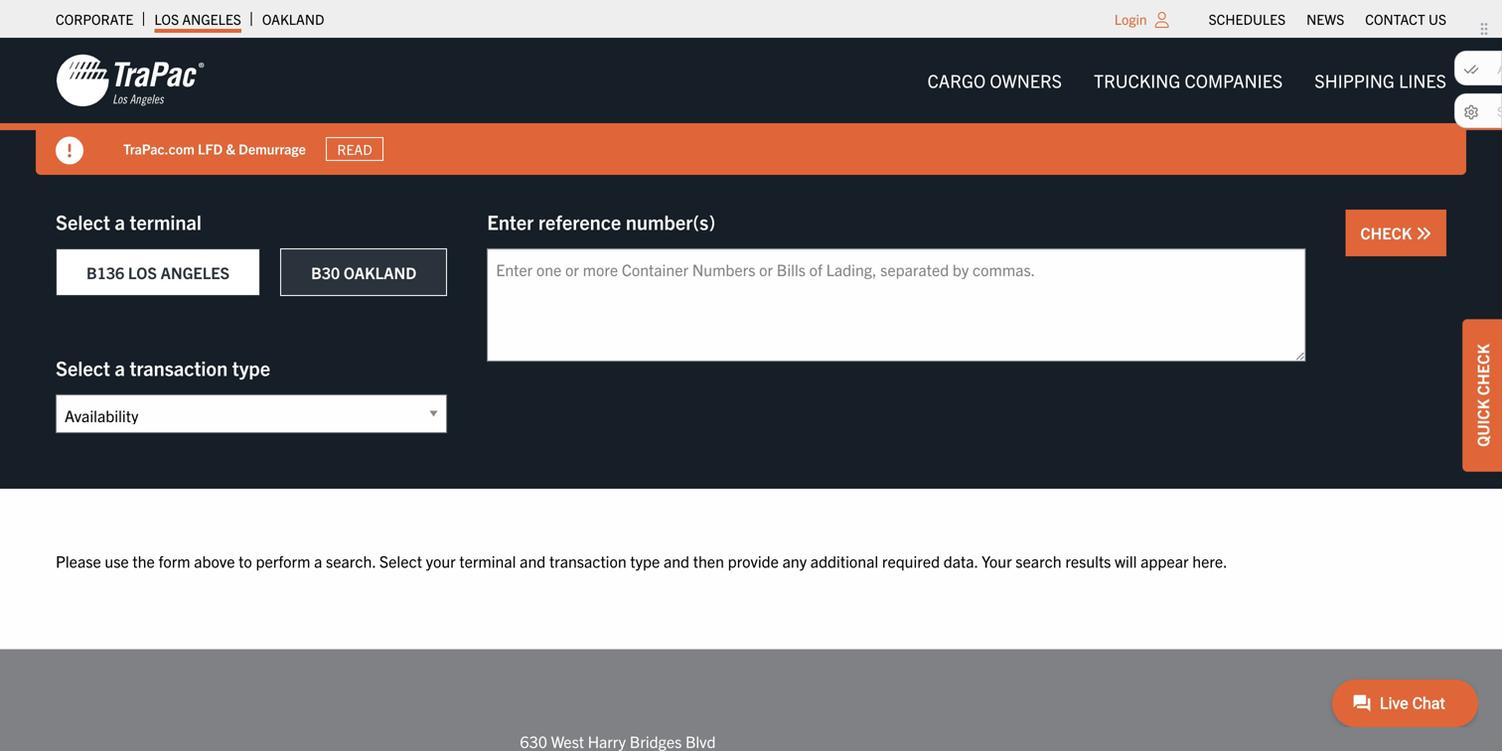 Task type: vqa. For each thing, say whether or not it's contained in the screenshot.
Shipping
yes



Task type: locate. For each thing, give the bounding box(es) containing it.
los up los angeles "image"
[[154, 10, 179, 28]]

and right your
[[520, 551, 546, 571]]

oakland
[[262, 10, 324, 28], [344, 262, 417, 282]]

1 vertical spatial select
[[56, 355, 110, 380]]

select
[[56, 209, 110, 234], [56, 355, 110, 380], [380, 551, 422, 571]]

0 horizontal spatial oakland
[[262, 10, 324, 28]]

your
[[982, 551, 1012, 571]]

0 vertical spatial terminal
[[130, 209, 202, 234]]

owners
[[990, 69, 1063, 91]]

menu bar down light 'image' on the right top of the page
[[912, 60, 1463, 101]]

corporate link
[[56, 5, 134, 33]]

1 vertical spatial menu bar
[[912, 60, 1463, 101]]

terminal up b136 los angeles
[[130, 209, 202, 234]]

lines
[[1399, 69, 1447, 91]]

quick check
[[1473, 344, 1493, 447]]

0 vertical spatial check
[[1361, 223, 1416, 243]]

required
[[882, 551, 940, 571]]

contact us
[[1366, 10, 1447, 28]]

1 vertical spatial check
[[1473, 344, 1493, 396]]

data.
[[944, 551, 978, 571]]

b30
[[311, 262, 340, 282]]

0 horizontal spatial and
[[520, 551, 546, 571]]

will
[[1115, 551, 1138, 571]]

angeles left the oakland link
[[182, 10, 241, 28]]

2 vertical spatial a
[[314, 551, 322, 571]]

and left then
[[664, 551, 690, 571]]

a
[[115, 209, 125, 234], [115, 355, 125, 380], [314, 551, 322, 571]]

type
[[232, 355, 270, 380], [631, 551, 660, 571]]

0 vertical spatial transaction
[[130, 355, 228, 380]]

1 horizontal spatial terminal
[[460, 551, 516, 571]]

0 horizontal spatial terminal
[[130, 209, 202, 234]]

form
[[158, 551, 190, 571]]

solid image
[[56, 137, 83, 164]]

trapac.com lfd & demurrage
[[123, 140, 306, 158]]

number(s)
[[626, 209, 716, 234]]

shipping lines
[[1315, 69, 1447, 91]]

light image
[[1155, 12, 1169, 28]]

b136 los angeles
[[86, 262, 230, 282]]

terminal right your
[[460, 551, 516, 571]]

oakland right b30
[[344, 262, 417, 282]]

demurrage
[[239, 140, 306, 158]]

banner containing cargo owners
[[0, 38, 1503, 175]]

contact us link
[[1366, 5, 1447, 33]]

news
[[1307, 10, 1345, 28]]

0 vertical spatial a
[[115, 209, 125, 234]]

enter
[[487, 209, 534, 234]]

1 vertical spatial angeles
[[161, 262, 230, 282]]

0 horizontal spatial check
[[1361, 223, 1416, 243]]

please use the form above to perform a search. select your terminal and transaction type and then provide any additional required data. your search results will appear here.
[[56, 551, 1228, 571]]

a up b136
[[115, 209, 125, 234]]

us
[[1429, 10, 1447, 28]]

corporate
[[56, 10, 134, 28]]

oakland link
[[262, 5, 324, 33]]

above
[[194, 551, 235, 571]]

los
[[154, 10, 179, 28], [128, 262, 157, 282]]

angeles down select a terminal
[[161, 262, 230, 282]]

select up b136
[[56, 209, 110, 234]]

1 horizontal spatial check
[[1473, 344, 1493, 396]]

1 vertical spatial transaction
[[550, 551, 627, 571]]

check button
[[1346, 210, 1447, 256]]

menu bar up shipping
[[1199, 5, 1458, 33]]

the
[[133, 551, 155, 571]]

1 horizontal spatial type
[[631, 551, 660, 571]]

menu bar containing schedules
[[1199, 5, 1458, 33]]

trucking companies
[[1094, 69, 1283, 91]]

0 horizontal spatial transaction
[[130, 355, 228, 380]]

perform
[[256, 551, 310, 571]]

appear
[[1141, 551, 1189, 571]]

1 vertical spatial a
[[115, 355, 125, 380]]

1 horizontal spatial and
[[664, 551, 690, 571]]

quick
[[1473, 399, 1493, 447]]

0 vertical spatial type
[[232, 355, 270, 380]]

cargo owners link
[[912, 60, 1078, 101]]

a left search.
[[314, 551, 322, 571]]

terminal
[[130, 209, 202, 234], [460, 551, 516, 571]]

0 horizontal spatial type
[[232, 355, 270, 380]]

0 vertical spatial oakland
[[262, 10, 324, 28]]

your
[[426, 551, 456, 571]]

cargo
[[928, 69, 986, 91]]

select left your
[[380, 551, 422, 571]]

1 vertical spatial oakland
[[344, 262, 417, 282]]

check
[[1361, 223, 1416, 243], [1473, 344, 1493, 396]]

0 vertical spatial angeles
[[182, 10, 241, 28]]

0 vertical spatial select
[[56, 209, 110, 234]]

a down b136
[[115, 355, 125, 380]]

Enter reference number(s) text field
[[487, 248, 1306, 362]]

0 vertical spatial los
[[154, 10, 179, 28]]

footer
[[0, 650, 1503, 751]]

transaction
[[130, 355, 228, 380], [550, 551, 627, 571]]

0 vertical spatial menu bar
[[1199, 5, 1458, 33]]

select down b136
[[56, 355, 110, 380]]

los right b136
[[128, 262, 157, 282]]

angeles
[[182, 10, 241, 28], [161, 262, 230, 282]]

search.
[[326, 551, 376, 571]]

shipping lines link
[[1299, 60, 1463, 101]]

banner
[[0, 38, 1503, 175]]

oakland right los angeles
[[262, 10, 324, 28]]

1 horizontal spatial oakland
[[344, 262, 417, 282]]

a for terminal
[[115, 209, 125, 234]]

and
[[520, 551, 546, 571], [664, 551, 690, 571]]

login link
[[1115, 10, 1148, 28]]

menu bar
[[1199, 5, 1458, 33], [912, 60, 1463, 101]]



Task type: describe. For each thing, give the bounding box(es) containing it.
reference
[[539, 209, 622, 234]]

los angeles image
[[56, 53, 205, 108]]

1 vertical spatial los
[[128, 262, 157, 282]]

a for transaction
[[115, 355, 125, 380]]

1 vertical spatial terminal
[[460, 551, 516, 571]]

trucking companies link
[[1078, 60, 1299, 101]]

login
[[1115, 10, 1148, 28]]

to
[[239, 551, 252, 571]]

any
[[783, 551, 807, 571]]

menu bar containing cargo owners
[[912, 60, 1463, 101]]

b136
[[86, 262, 124, 282]]

schedules link
[[1209, 5, 1286, 33]]

read
[[337, 140, 372, 158]]

please
[[56, 551, 101, 571]]

schedules
[[1209, 10, 1286, 28]]

angeles inside los angeles 'link'
[[182, 10, 241, 28]]

news link
[[1307, 5, 1345, 33]]

shipping
[[1315, 69, 1395, 91]]

companies
[[1185, 69, 1283, 91]]

search
[[1016, 551, 1062, 571]]

check inside button
[[1361, 223, 1416, 243]]

1 vertical spatial type
[[631, 551, 660, 571]]

results
[[1066, 551, 1112, 571]]

select for select a terminal
[[56, 209, 110, 234]]

los inside 'link'
[[154, 10, 179, 28]]

&
[[226, 140, 236, 158]]

solid image
[[1416, 226, 1432, 242]]

use
[[105, 551, 129, 571]]

enter reference number(s)
[[487, 209, 716, 234]]

2 and from the left
[[664, 551, 690, 571]]

los angeles
[[154, 10, 241, 28]]

b30 oakland
[[311, 262, 417, 282]]

quick check link
[[1463, 319, 1503, 472]]

trucking
[[1094, 69, 1181, 91]]

trapac.com
[[123, 140, 195, 158]]

here.
[[1193, 551, 1228, 571]]

then
[[693, 551, 724, 571]]

select a terminal
[[56, 209, 202, 234]]

lfd
[[198, 140, 223, 158]]

2 vertical spatial select
[[380, 551, 422, 571]]

1 horizontal spatial transaction
[[550, 551, 627, 571]]

read link
[[326, 137, 384, 161]]

contact
[[1366, 10, 1426, 28]]

provide
[[728, 551, 779, 571]]

select a transaction type
[[56, 355, 270, 380]]

select for select a transaction type
[[56, 355, 110, 380]]

cargo owners
[[928, 69, 1063, 91]]

1 and from the left
[[520, 551, 546, 571]]

additional
[[811, 551, 879, 571]]

los angeles link
[[154, 5, 241, 33]]



